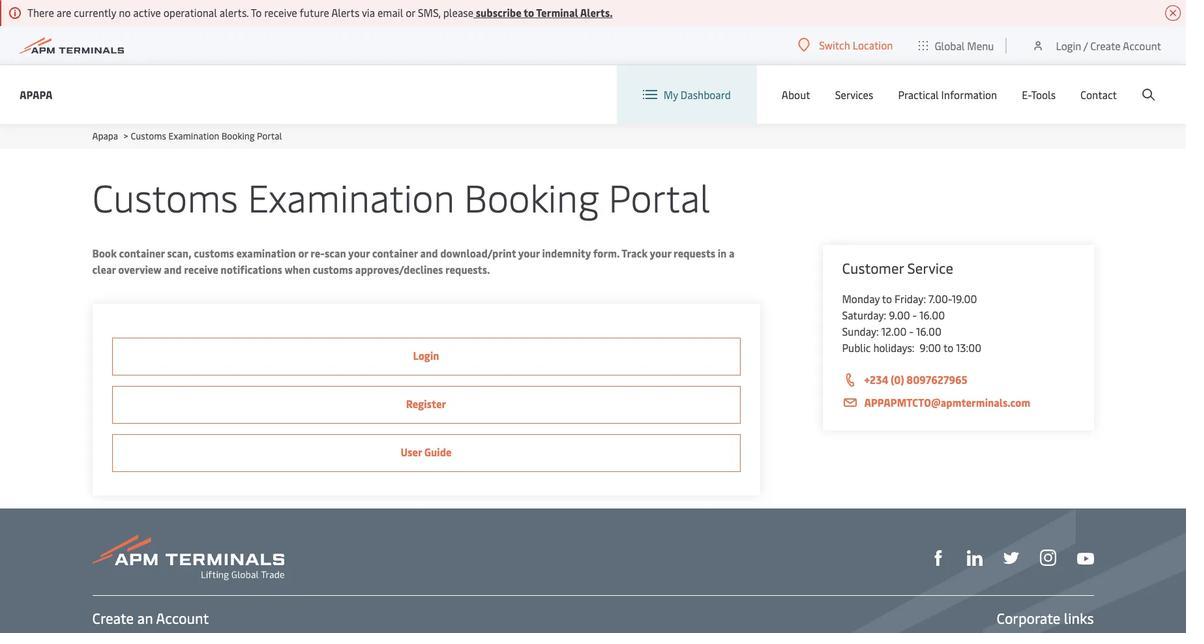 Task type: vqa. For each thing, say whether or not it's contained in the screenshot.
YOUR to the right
yes



Task type: describe. For each thing, give the bounding box(es) containing it.
0 vertical spatial to
[[524, 5, 534, 20]]

switch location
[[819, 38, 893, 52]]

+234
[[865, 372, 889, 387]]

user guide
[[401, 445, 452, 459]]

instagram link
[[1040, 549, 1056, 566]]

a
[[729, 246, 735, 260]]

sms,
[[418, 5, 441, 20]]

1 vertical spatial and
[[164, 262, 182, 277]]

e-
[[1022, 87, 1032, 102]]

9.00
[[889, 308, 910, 322]]

apmt footer logo image
[[92, 535, 284, 581]]

tools
[[1032, 87, 1056, 102]]

an
[[137, 609, 153, 628]]

approves/declines
[[355, 262, 443, 277]]

subscribe
[[476, 5, 522, 20]]

apapa > customs examination booking portal
[[92, 130, 282, 142]]

12.00
[[882, 324, 907, 339]]

1 horizontal spatial to
[[882, 292, 892, 306]]

0 horizontal spatial create
[[92, 609, 134, 628]]

or inside book container scan, customs examination or re-scan your container and download/print your indemnity form. track your requests in a clear overview and receive notifications when customs approves/declines requests.
[[298, 246, 308, 260]]

2 horizontal spatial to
[[944, 341, 954, 355]]

linkedin__x28_alt_x29__3_ link
[[967, 549, 983, 566]]

linkedin image
[[967, 551, 983, 566]]

information
[[942, 87, 998, 102]]

no
[[119, 5, 131, 20]]

0 horizontal spatial customs
[[194, 246, 234, 260]]

appapmtcto@apmterminals.com link
[[842, 395, 1075, 411]]

book container scan, customs examination or re-scan your container and download/print your indemnity form. track your requests in a clear overview and receive notifications when customs approves/declines requests.
[[92, 246, 735, 277]]

login / create account
[[1056, 38, 1162, 53]]

login link
[[112, 338, 741, 376]]

guide
[[424, 445, 452, 459]]

book
[[92, 246, 117, 260]]

to
[[251, 5, 262, 20]]

currently
[[74, 5, 116, 20]]

are
[[57, 5, 71, 20]]

+234 (0) 8097627965 link
[[842, 372, 1075, 389]]

sunday:
[[842, 324, 879, 339]]

customer service
[[842, 258, 954, 278]]

future
[[300, 5, 329, 20]]

close alert image
[[1166, 5, 1181, 21]]

1 vertical spatial -
[[910, 324, 914, 339]]

alerts.
[[220, 5, 249, 20]]

(0)
[[891, 372, 905, 387]]

overview
[[118, 262, 162, 277]]

alerts.
[[580, 5, 613, 20]]

contact
[[1081, 87, 1117, 102]]

create an account
[[92, 609, 209, 628]]

>
[[124, 130, 128, 142]]

e-tools button
[[1022, 65, 1056, 124]]

requests.
[[446, 262, 490, 277]]

user guide link
[[112, 434, 741, 472]]

terminal
[[536, 5, 578, 20]]

when
[[285, 262, 310, 277]]

download/print
[[440, 246, 516, 260]]

my
[[664, 87, 678, 102]]

practical
[[899, 87, 939, 102]]

location
[[853, 38, 893, 52]]

1 horizontal spatial account
[[1123, 38, 1162, 53]]

appapmtcto@apmterminals.com
[[865, 395, 1031, 410]]

my dashboard button
[[643, 65, 731, 124]]

friday:
[[895, 292, 926, 306]]

customs examination booking portal
[[92, 171, 711, 222]]

corporate
[[997, 609, 1061, 628]]

scan,
[[167, 246, 192, 260]]

contact button
[[1081, 65, 1117, 124]]

about
[[782, 87, 811, 102]]

register link
[[112, 386, 741, 424]]

please
[[443, 5, 474, 20]]

0 horizontal spatial apapa link
[[20, 86, 53, 103]]

0 vertical spatial create
[[1091, 38, 1121, 53]]

scan
[[325, 246, 346, 260]]

global
[[935, 38, 965, 53]]

requests
[[674, 246, 716, 260]]

practical information button
[[899, 65, 998, 124]]

my dashboard
[[664, 87, 731, 102]]

you tube link
[[1077, 550, 1094, 566]]

monday to friday: 7.00-19.00 saturday: 9.00 - 16.00 sunday: 12.00 - 16.00 public holidays:  9:00 to 13:00
[[842, 292, 982, 355]]

public
[[842, 341, 871, 355]]

1 your from the left
[[348, 246, 370, 260]]

notifications
[[221, 262, 282, 277]]

shape link
[[931, 549, 946, 566]]

19.00
[[952, 292, 978, 306]]

13:00
[[956, 341, 982, 355]]

track
[[622, 246, 648, 260]]

operational
[[164, 5, 217, 20]]



Task type: locate. For each thing, give the bounding box(es) containing it.
2 vertical spatial to
[[944, 341, 954, 355]]

16.00
[[920, 308, 945, 322], [916, 324, 942, 339]]

login / create account link
[[1032, 26, 1162, 65]]

1 vertical spatial portal
[[609, 171, 711, 222]]

1 horizontal spatial or
[[406, 5, 415, 20]]

or
[[406, 5, 415, 20], [298, 246, 308, 260]]

to
[[524, 5, 534, 20], [882, 292, 892, 306], [944, 341, 954, 355]]

corporate links
[[997, 609, 1094, 628]]

active
[[133, 5, 161, 20]]

8097627965
[[907, 372, 968, 387]]

switch
[[819, 38, 850, 52]]

account
[[1123, 38, 1162, 53], [156, 609, 209, 628]]

0 vertical spatial customs
[[194, 246, 234, 260]]

1 vertical spatial apapa
[[92, 130, 118, 142]]

monday
[[842, 292, 880, 306]]

about button
[[782, 65, 811, 124]]

to up 9.00
[[882, 292, 892, 306]]

0 vertical spatial -
[[913, 308, 917, 322]]

1 horizontal spatial apapa link
[[92, 130, 118, 142]]

clear
[[92, 262, 116, 277]]

1 horizontal spatial login
[[1056, 38, 1082, 53]]

0 vertical spatial 16.00
[[920, 308, 945, 322]]

or left sms,
[[406, 5, 415, 20]]

0 vertical spatial receive
[[264, 5, 297, 20]]

login for login
[[413, 348, 439, 363]]

fill 44 link
[[1004, 549, 1019, 566]]

2 your from the left
[[518, 246, 540, 260]]

0 horizontal spatial account
[[156, 609, 209, 628]]

container up overview
[[119, 246, 165, 260]]

16.00 up 9:00
[[916, 324, 942, 339]]

your right scan
[[348, 246, 370, 260]]

and up approves/declines
[[420, 246, 438, 260]]

customs up scan,
[[92, 171, 238, 222]]

1 horizontal spatial and
[[420, 246, 438, 260]]

1 horizontal spatial portal
[[609, 171, 711, 222]]

container up approves/declines
[[372, 246, 418, 260]]

1 horizontal spatial create
[[1091, 38, 1121, 53]]

booking
[[222, 130, 255, 142], [464, 171, 599, 222]]

email
[[378, 5, 403, 20]]

1 horizontal spatial your
[[518, 246, 540, 260]]

via
[[362, 5, 375, 20]]

service
[[908, 258, 954, 278]]

facebook image
[[931, 551, 946, 566]]

0 vertical spatial portal
[[257, 130, 282, 142]]

links
[[1064, 609, 1094, 628]]

switch location button
[[799, 38, 893, 52]]

1 vertical spatial 16.00
[[916, 324, 942, 339]]

2 container from the left
[[372, 246, 418, 260]]

- right 12.00
[[910, 324, 914, 339]]

receive down scan,
[[184, 262, 218, 277]]

there
[[27, 5, 54, 20]]

1 container from the left
[[119, 246, 165, 260]]

/
[[1084, 38, 1088, 53]]

indemnity
[[542, 246, 591, 260]]

receive
[[264, 5, 297, 20], [184, 262, 218, 277]]

7.00-
[[929, 292, 952, 306]]

to right 9:00
[[944, 341, 954, 355]]

0 horizontal spatial container
[[119, 246, 165, 260]]

0 horizontal spatial to
[[524, 5, 534, 20]]

0 horizontal spatial examination
[[168, 130, 219, 142]]

- right 9.00
[[913, 308, 917, 322]]

1 horizontal spatial apapa
[[92, 130, 118, 142]]

1 vertical spatial receive
[[184, 262, 218, 277]]

login
[[1056, 38, 1082, 53], [413, 348, 439, 363]]

services button
[[835, 65, 874, 124]]

and down scan,
[[164, 262, 182, 277]]

1 vertical spatial customs
[[313, 262, 353, 277]]

account right /
[[1123, 38, 1162, 53]]

9:00
[[920, 341, 942, 355]]

global menu
[[935, 38, 994, 53]]

0 horizontal spatial portal
[[257, 130, 282, 142]]

login up register
[[413, 348, 439, 363]]

1 vertical spatial account
[[156, 609, 209, 628]]

saturday:
[[842, 308, 887, 322]]

0 horizontal spatial apapa
[[20, 87, 53, 101]]

2 horizontal spatial your
[[650, 246, 672, 260]]

0 vertical spatial booking
[[222, 130, 255, 142]]

0 horizontal spatial your
[[348, 246, 370, 260]]

receive inside book container scan, customs examination or re-scan your container and download/print your indemnity form. track your requests in a clear overview and receive notifications when customs approves/declines requests.
[[184, 262, 218, 277]]

0 horizontal spatial booking
[[222, 130, 255, 142]]

your left indemnity
[[518, 246, 540, 260]]

twitter image
[[1004, 551, 1019, 566]]

1 vertical spatial or
[[298, 246, 308, 260]]

1 horizontal spatial customs
[[313, 262, 353, 277]]

your right track
[[650, 246, 672, 260]]

1 horizontal spatial receive
[[264, 5, 297, 20]]

alerts
[[332, 5, 360, 20]]

1 horizontal spatial container
[[372, 246, 418, 260]]

customs right scan,
[[194, 246, 234, 260]]

form.
[[593, 246, 620, 260]]

1 vertical spatial booking
[[464, 171, 599, 222]]

instagram image
[[1040, 550, 1056, 566]]

0 vertical spatial login
[[1056, 38, 1082, 53]]

1 vertical spatial customs
[[92, 171, 238, 222]]

portal
[[257, 130, 282, 142], [609, 171, 711, 222]]

to left terminal
[[524, 5, 534, 20]]

customs down scan
[[313, 262, 353, 277]]

0 vertical spatial apapa
[[20, 87, 53, 101]]

account right an
[[156, 609, 209, 628]]

0 vertical spatial examination
[[168, 130, 219, 142]]

-
[[913, 308, 917, 322], [910, 324, 914, 339]]

1 vertical spatial to
[[882, 292, 892, 306]]

0 horizontal spatial and
[[164, 262, 182, 277]]

customs
[[131, 130, 166, 142], [92, 171, 238, 222]]

apapa
[[20, 87, 53, 101], [92, 130, 118, 142]]

login for login / create account
[[1056, 38, 1082, 53]]

or left the re-
[[298, 246, 308, 260]]

0 vertical spatial or
[[406, 5, 415, 20]]

customs right ">"
[[131, 130, 166, 142]]

0 vertical spatial customs
[[131, 130, 166, 142]]

user
[[401, 445, 422, 459]]

0 vertical spatial account
[[1123, 38, 1162, 53]]

0 vertical spatial apapa link
[[20, 86, 53, 103]]

apapa link
[[20, 86, 53, 103], [92, 130, 118, 142]]

menu
[[968, 38, 994, 53]]

examination
[[168, 130, 219, 142], [248, 171, 455, 222]]

youtube image
[[1077, 553, 1094, 565]]

16.00 down 7.00-
[[920, 308, 945, 322]]

container
[[119, 246, 165, 260], [372, 246, 418, 260]]

create right /
[[1091, 38, 1121, 53]]

examination
[[236, 246, 296, 260]]

e-tools
[[1022, 87, 1056, 102]]

+234 (0) 8097627965
[[865, 372, 968, 387]]

0 horizontal spatial receive
[[184, 262, 218, 277]]

1 vertical spatial create
[[92, 609, 134, 628]]

0 horizontal spatial or
[[298, 246, 308, 260]]

1 horizontal spatial booking
[[464, 171, 599, 222]]

apapa for apapa
[[20, 87, 53, 101]]

customer
[[842, 258, 904, 278]]

practical information
[[899, 87, 998, 102]]

services
[[835, 87, 874, 102]]

3 your from the left
[[650, 246, 672, 260]]

login left /
[[1056, 38, 1082, 53]]

1 vertical spatial login
[[413, 348, 439, 363]]

global menu button
[[906, 26, 1007, 65]]

receive right to
[[264, 5, 297, 20]]

1 horizontal spatial examination
[[248, 171, 455, 222]]

create left an
[[92, 609, 134, 628]]

apapa for apapa > customs examination booking portal
[[92, 130, 118, 142]]

0 vertical spatial and
[[420, 246, 438, 260]]

re-
[[311, 246, 325, 260]]

1 vertical spatial apapa link
[[92, 130, 118, 142]]

0 horizontal spatial login
[[413, 348, 439, 363]]

and
[[420, 246, 438, 260], [164, 262, 182, 277]]

in
[[718, 246, 727, 260]]

1 vertical spatial examination
[[248, 171, 455, 222]]



